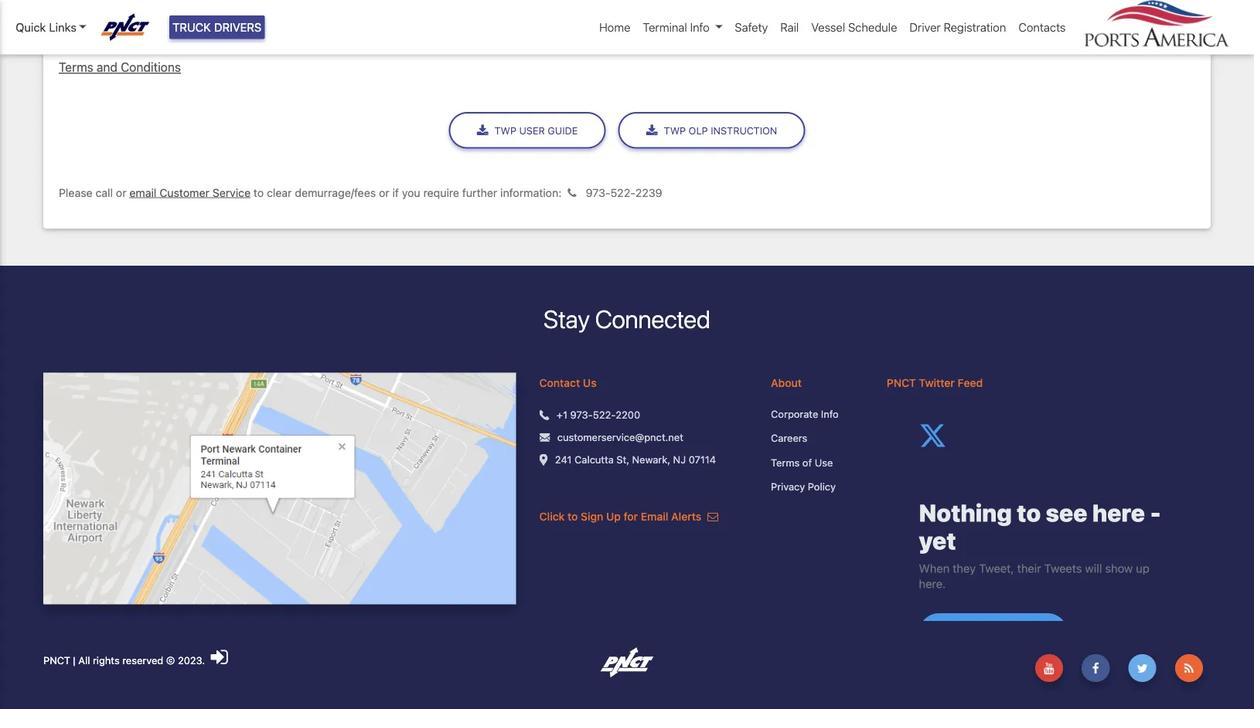Task type: locate. For each thing, give the bounding box(es) containing it.
0 horizontal spatial in
[[627, 0, 637, 6]]

driver registration
[[910, 20, 1006, 34]]

us
[[583, 376, 597, 389]]

07114
[[689, 454, 716, 466]]

stay connected
[[544, 305, 711, 334]]

changes
[[253, 10, 301, 25]]

1 horizontal spatial info
[[821, 408, 839, 420]]

connected
[[595, 305, 711, 334]]

or inside although every effort has been made to ensure the accuracy of the information provided in report and inquiry results, we are dependent on information from our customers and other sources and there are occasionally sudden             changes (real-time) over which we have no control. pnct, therefore, accepts no responsibility for any inaccuracies, errors, or omissions contained in the report and inquiry results.
[[940, 10, 952, 25]]

terms inside the terms of use link
[[771, 457, 800, 468]]

corporate
[[771, 408, 818, 420]]

0 vertical spatial report
[[640, 0, 675, 6]]

973- right phone icon
[[586, 186, 610, 199]]

and left other
[[1089, 0, 1110, 6]]

522- up customerservice@pnct.net
[[593, 409, 616, 421]]

+1
[[557, 409, 568, 421]]

truck drivers
[[172, 20, 262, 34]]

1 vertical spatial info
[[821, 408, 839, 420]]

0 horizontal spatial for
[[624, 511, 638, 523]]

please call or email customer service to clear demurrage/fees or if you require further information:
[[59, 186, 562, 199]]

2200
[[616, 409, 640, 421]]

over
[[367, 10, 391, 25]]

further
[[462, 186, 497, 199]]

1 horizontal spatial twp
[[664, 124, 686, 136]]

0 horizontal spatial inquiry
[[59, 29, 97, 44]]

0 horizontal spatial of
[[472, 0, 483, 6]]

1 horizontal spatial no
[[687, 10, 701, 25]]

inquiry up responsibility
[[702, 0, 740, 6]]

require
[[423, 186, 459, 199]]

of up have
[[472, 0, 483, 6]]

2 horizontal spatial the
[[1086, 10, 1104, 25]]

no right accepts
[[687, 10, 701, 25]]

1 horizontal spatial inquiry
[[702, 0, 740, 6]]

to up time)
[[340, 0, 352, 6]]

0 vertical spatial terms
[[59, 60, 93, 74]]

1 horizontal spatial for
[[781, 10, 797, 25]]

there
[[83, 10, 112, 25]]

of left use on the bottom right
[[803, 457, 812, 468]]

info for terminal info
[[690, 20, 710, 34]]

information up pnct, at the top left of page
[[508, 0, 572, 6]]

0 horizontal spatial info
[[690, 20, 710, 34]]

in down customers
[[1073, 10, 1083, 25]]

2 horizontal spatial or
[[940, 10, 952, 25]]

we up any
[[787, 0, 803, 6]]

2 no from the left
[[687, 10, 701, 25]]

0 vertical spatial info
[[690, 20, 710, 34]]

0 horizontal spatial report
[[640, 0, 675, 6]]

2239
[[635, 186, 662, 199]]

terms for terms of use
[[771, 457, 800, 468]]

dependent
[[828, 0, 888, 6]]

(real-
[[304, 10, 335, 25]]

to for clear
[[254, 186, 264, 199]]

twp
[[495, 124, 517, 136], [664, 124, 686, 136]]

twp left olp
[[664, 124, 686, 136]]

to left sign
[[568, 511, 578, 523]]

1 vertical spatial pnct
[[43, 655, 70, 666]]

0 horizontal spatial no
[[479, 10, 494, 25]]

1 vertical spatial terms
[[771, 457, 800, 468]]

terms
[[59, 60, 93, 74], [771, 457, 800, 468]]

0 vertical spatial of
[[472, 0, 483, 6]]

any
[[800, 10, 820, 25]]

to left the 'clear'
[[254, 186, 264, 199]]

1 vertical spatial for
[[624, 511, 638, 523]]

sign in image
[[211, 647, 228, 667]]

report
[[640, 0, 675, 6], [1107, 10, 1142, 25]]

info up careers link
[[821, 408, 839, 420]]

no right have
[[479, 10, 494, 25]]

for left any
[[781, 10, 797, 25]]

0 horizontal spatial to
[[254, 186, 264, 199]]

2 information from the left
[[909, 0, 972, 6]]

1 horizontal spatial are
[[807, 0, 824, 6]]

1 horizontal spatial we
[[787, 0, 803, 6]]

ensure
[[355, 0, 393, 6]]

information up errors,
[[909, 0, 972, 6]]

0 horizontal spatial or
[[116, 186, 126, 199]]

pnct left | in the left bottom of the page
[[43, 655, 70, 666]]

and
[[678, 0, 699, 6], [1089, 0, 1110, 6], [59, 10, 80, 25], [1145, 10, 1166, 25], [97, 60, 117, 74]]

of
[[472, 0, 483, 6], [803, 457, 812, 468]]

+1 973-522-2200
[[557, 409, 640, 421]]

call
[[95, 186, 113, 199]]

0 horizontal spatial twp
[[495, 124, 517, 136]]

1 horizontal spatial in
[[1073, 10, 1083, 25]]

registration
[[944, 20, 1006, 34]]

inquiry down there
[[59, 29, 97, 44]]

schedule
[[848, 20, 897, 34]]

or right errors,
[[940, 10, 952, 25]]

privacy policy
[[771, 481, 836, 493]]

info for corporate info
[[821, 408, 839, 420]]

conditions
[[121, 60, 181, 74]]

0 horizontal spatial pnct
[[43, 655, 70, 666]]

the up which
[[396, 0, 414, 6]]

1 horizontal spatial to
[[340, 0, 352, 6]]

973-
[[586, 186, 610, 199], [570, 409, 593, 421]]

results.
[[100, 29, 141, 44]]

for right up
[[624, 511, 638, 523]]

1 horizontal spatial pnct
[[887, 376, 916, 389]]

1 horizontal spatial of
[[803, 457, 812, 468]]

terms and conditions
[[59, 60, 181, 74]]

we
[[787, 0, 803, 6], [431, 10, 447, 25]]

2 twp from the left
[[664, 124, 686, 136]]

terms up privacy
[[771, 457, 800, 468]]

2 vertical spatial to
[[568, 511, 578, 523]]

for inside although every effort has been made to ensure the accuracy of the information provided in report and inquiry results, we are dependent on information from our customers and other sources and there are occasionally sudden             changes (real-time) over which we have no control. pnct, therefore, accepts no responsibility for any inaccuracies, errors, or omissions contained in the report and inquiry results.
[[781, 10, 797, 25]]

if
[[392, 186, 399, 199]]

the up control.
[[487, 0, 505, 6]]

1 horizontal spatial information
[[909, 0, 972, 6]]

download image
[[646, 125, 664, 137]]

terms and conditions link
[[59, 60, 181, 74]]

rail
[[780, 20, 799, 34]]

973- right +1
[[570, 409, 593, 421]]

1 vertical spatial are
[[115, 10, 133, 25]]

twp olp instruction
[[664, 124, 777, 136]]

0 vertical spatial are
[[807, 0, 824, 6]]

pnct for pnct twitter feed
[[887, 376, 916, 389]]

reserved
[[122, 655, 163, 666]]

quick
[[15, 20, 46, 34]]

responsibility
[[704, 10, 778, 25]]

email customer service link
[[129, 186, 251, 199]]

click to sign up for email alerts link
[[539, 511, 718, 523]]

twp olp instruction link
[[618, 112, 805, 149]]

calcutta
[[575, 454, 614, 466]]

1 vertical spatial we
[[431, 10, 447, 25]]

0 horizontal spatial information
[[508, 0, 572, 6]]

report down other
[[1107, 10, 1142, 25]]

0 vertical spatial for
[[781, 10, 797, 25]]

are up results.
[[115, 10, 133, 25]]

contained
[[1014, 10, 1070, 25]]

are
[[807, 0, 824, 6], [115, 10, 133, 25]]

1 vertical spatial inquiry
[[59, 29, 97, 44]]

1 vertical spatial to
[[254, 186, 264, 199]]

the right contained
[[1086, 10, 1104, 25]]

feed
[[958, 376, 983, 389]]

info
[[690, 20, 710, 34], [821, 408, 839, 420]]

sign
[[581, 511, 603, 523]]

are up any
[[807, 0, 824, 6]]

terms down links
[[59, 60, 93, 74]]

1 twp from the left
[[495, 124, 517, 136]]

1 vertical spatial report
[[1107, 10, 1142, 25]]

0 vertical spatial pnct
[[887, 376, 916, 389]]

contacts link
[[1012, 12, 1072, 42]]

contacts
[[1019, 20, 1066, 34]]

has
[[252, 0, 271, 6]]

on
[[892, 0, 906, 6]]

in up therefore, at the top
[[627, 0, 637, 6]]

every
[[183, 0, 214, 6]]

twp user guide
[[495, 124, 578, 136]]

we down accuracy
[[431, 10, 447, 25]]

terms of use
[[771, 457, 833, 468]]

which
[[395, 10, 427, 25]]

0 vertical spatial in
[[627, 0, 637, 6]]

0 horizontal spatial are
[[115, 10, 133, 25]]

alerts
[[671, 511, 702, 523]]

privacy policy link
[[771, 480, 864, 495]]

twp for twp olp instruction
[[664, 124, 686, 136]]

control.
[[497, 10, 539, 25]]

or left if
[[379, 186, 389, 199]]

all
[[78, 655, 90, 666]]

and down the sources
[[1145, 10, 1166, 25]]

report up accepts
[[640, 0, 675, 6]]

|
[[73, 655, 76, 666]]

522-
[[610, 186, 635, 199], [593, 409, 616, 421]]

pnct left twitter
[[887, 376, 916, 389]]

up
[[606, 511, 621, 523]]

0 horizontal spatial terms
[[59, 60, 93, 74]]

twp left user
[[495, 124, 517, 136]]

522- right phone icon
[[610, 186, 635, 199]]

1 horizontal spatial terms
[[771, 457, 800, 468]]

customer
[[159, 186, 209, 199]]

to for ensure
[[340, 0, 352, 6]]

safety link
[[729, 12, 774, 42]]

to inside although every effort has been made to ensure the accuracy of the information provided in report and inquiry results, we are dependent on information from our customers and other sources and there are occasionally sudden             changes (real-time) over which we have no control. pnct, therefore, accepts no responsibility for any inaccuracies, errors, or omissions contained in the report and inquiry results.
[[340, 0, 352, 6]]

0 vertical spatial to
[[340, 0, 352, 6]]

truck drivers link
[[169, 15, 265, 39]]

in
[[627, 0, 637, 6], [1073, 10, 1083, 25]]

info right terminal
[[690, 20, 710, 34]]

or right call
[[116, 186, 126, 199]]



Task type: vqa. For each thing, say whether or not it's contained in the screenshot.
We to the right
yes



Task type: describe. For each thing, give the bounding box(es) containing it.
pnct | all rights reserved © 2023.
[[43, 655, 208, 666]]

contact
[[539, 376, 580, 389]]

been
[[275, 0, 303, 6]]

241 calcutta st, newark, nj 07114
[[555, 454, 716, 466]]

service
[[212, 186, 251, 199]]

pnct for pnct | all rights reserved © 2023.
[[43, 655, 70, 666]]

therefore,
[[581, 10, 636, 25]]

twp user guide link
[[449, 112, 606, 149]]

olp
[[689, 124, 708, 136]]

about
[[771, 376, 802, 389]]

terms of use link
[[771, 455, 864, 470]]

accepts
[[639, 10, 683, 25]]

click
[[539, 511, 565, 523]]

and up terminal info link
[[678, 0, 699, 6]]

and left there
[[59, 10, 80, 25]]

0 horizontal spatial the
[[396, 0, 414, 6]]

1 vertical spatial 973-
[[570, 409, 593, 421]]

terminal info
[[643, 20, 710, 34]]

terms for terms and conditions
[[59, 60, 93, 74]]

privacy
[[771, 481, 805, 493]]

0 vertical spatial 973-
[[586, 186, 610, 199]]

1 vertical spatial in
[[1073, 10, 1083, 25]]

0 vertical spatial 522-
[[610, 186, 635, 199]]

pnct,
[[543, 10, 578, 25]]

twp for twp user guide
[[495, 124, 517, 136]]

vessel schedule
[[811, 20, 897, 34]]

links
[[49, 20, 76, 34]]

241 calcutta st, newark, nj 07114 link
[[555, 453, 716, 468]]

occasionally
[[136, 10, 205, 25]]

errors,
[[900, 10, 937, 25]]

although every effort has been made to ensure the accuracy of the information provided in report and inquiry results, we are dependent on information from our customers and other sources and there are occasionally sudden             changes (real-time) over which we have no control. pnct, therefore, accepts no responsibility for any inaccuracies, errors, or omissions contained in the report and inquiry results.
[[59, 0, 1190, 44]]

contact us
[[539, 376, 597, 389]]

1 vertical spatial of
[[803, 457, 812, 468]]

truck
[[172, 20, 211, 34]]

and down results.
[[97, 60, 117, 74]]

guide
[[548, 124, 578, 136]]

made
[[306, 0, 337, 6]]

you
[[402, 186, 420, 199]]

1 information from the left
[[508, 0, 572, 6]]

terminal info link
[[637, 12, 729, 42]]

careers
[[771, 432, 808, 444]]

envelope o image
[[708, 512, 718, 523]]

2 horizontal spatial to
[[568, 511, 578, 523]]

1 horizontal spatial the
[[487, 0, 505, 6]]

our
[[1005, 0, 1024, 6]]

st,
[[617, 454, 629, 466]]

drivers
[[214, 20, 262, 34]]

of inside although every effort has been made to ensure the accuracy of the information provided in report and inquiry results, we are dependent on information from our customers and other sources and there are occasionally sudden             changes (real-time) over which we have no control. pnct, therefore, accepts no responsibility for any inaccuracies, errors, or omissions contained in the report and inquiry results.
[[472, 0, 483, 6]]

241
[[555, 454, 572, 466]]

clear
[[267, 186, 292, 199]]

0 vertical spatial inquiry
[[702, 0, 740, 6]]

rail link
[[774, 12, 805, 42]]

use
[[815, 457, 833, 468]]

terminal
[[643, 20, 687, 34]]

1 horizontal spatial or
[[379, 186, 389, 199]]

1 no from the left
[[479, 10, 494, 25]]

from
[[976, 0, 1002, 6]]

customers
[[1027, 0, 1086, 6]]

time)
[[335, 10, 364, 25]]

click to sign up for email alerts
[[539, 511, 704, 523]]

2023.
[[178, 655, 205, 666]]

+1 973-522-2200 link
[[557, 408, 640, 423]]

customerservice@pnct.net link
[[557, 430, 683, 445]]

1 horizontal spatial report
[[1107, 10, 1142, 25]]

have
[[450, 10, 476, 25]]

policy
[[808, 481, 836, 493]]

effort
[[217, 0, 248, 6]]

demurrage/fees
[[295, 186, 376, 199]]

0 vertical spatial we
[[787, 0, 803, 6]]

although
[[130, 0, 180, 6]]

email
[[129, 186, 157, 199]]

vessel
[[811, 20, 845, 34]]

accuracy
[[418, 0, 469, 6]]

careers link
[[771, 431, 864, 446]]

information:
[[500, 186, 562, 199]]

driver registration link
[[903, 12, 1012, 42]]

1 vertical spatial 522-
[[593, 409, 616, 421]]

rights
[[93, 655, 120, 666]]

0 horizontal spatial we
[[431, 10, 447, 25]]

user
[[519, 124, 545, 136]]

download image
[[477, 125, 495, 137]]

provided
[[575, 0, 624, 6]]

twitter
[[919, 376, 955, 389]]

inaccuracies,
[[823, 10, 897, 25]]

results,
[[743, 0, 784, 6]]

pnct twitter feed
[[887, 376, 983, 389]]

corporate info
[[771, 408, 839, 420]]

phone image
[[562, 187, 583, 199]]

newark,
[[632, 454, 670, 466]]



